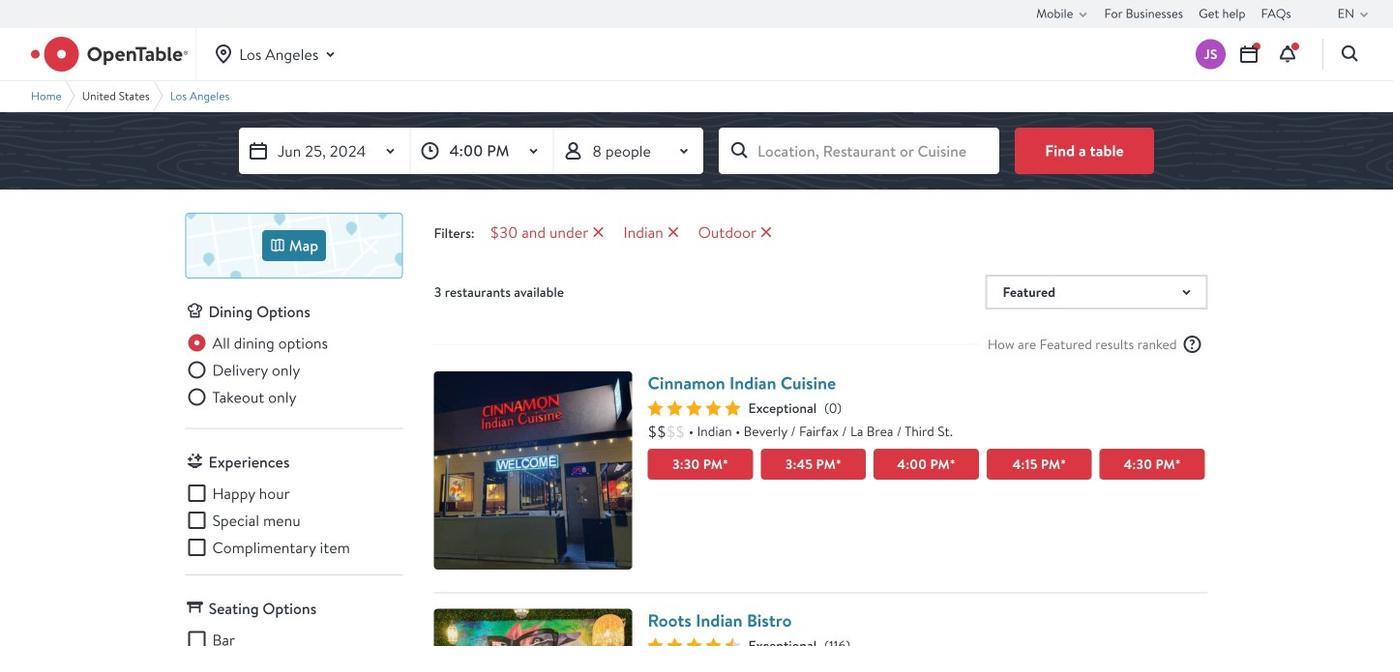 Task type: describe. For each thing, give the bounding box(es) containing it.
2 group from the top
[[185, 482, 403, 559]]

a photo of cinnamon indian cuisine restaurant image
[[434, 372, 632, 570]]

4.6 stars image
[[648, 638, 741, 646]]



Task type: vqa. For each thing, say whether or not it's contained in the screenshot.
group to the bottom
yes



Task type: locate. For each thing, give the bounding box(es) containing it.
0 vertical spatial group
[[185, 331, 403, 413]]

1 group from the top
[[185, 331, 403, 413]]

group
[[185, 331, 403, 413], [185, 482, 403, 559]]

None field
[[719, 128, 1000, 174]]

opentable logo image
[[31, 37, 188, 72]]

Please input a Location, Restaurant or Cuisine field
[[719, 128, 1000, 174]]

5 stars image
[[648, 401, 741, 416]]

1 vertical spatial group
[[185, 482, 403, 559]]

None radio
[[185, 331, 328, 355], [185, 359, 300, 382], [185, 386, 297, 409], [185, 331, 328, 355], [185, 359, 300, 382], [185, 386, 297, 409]]



